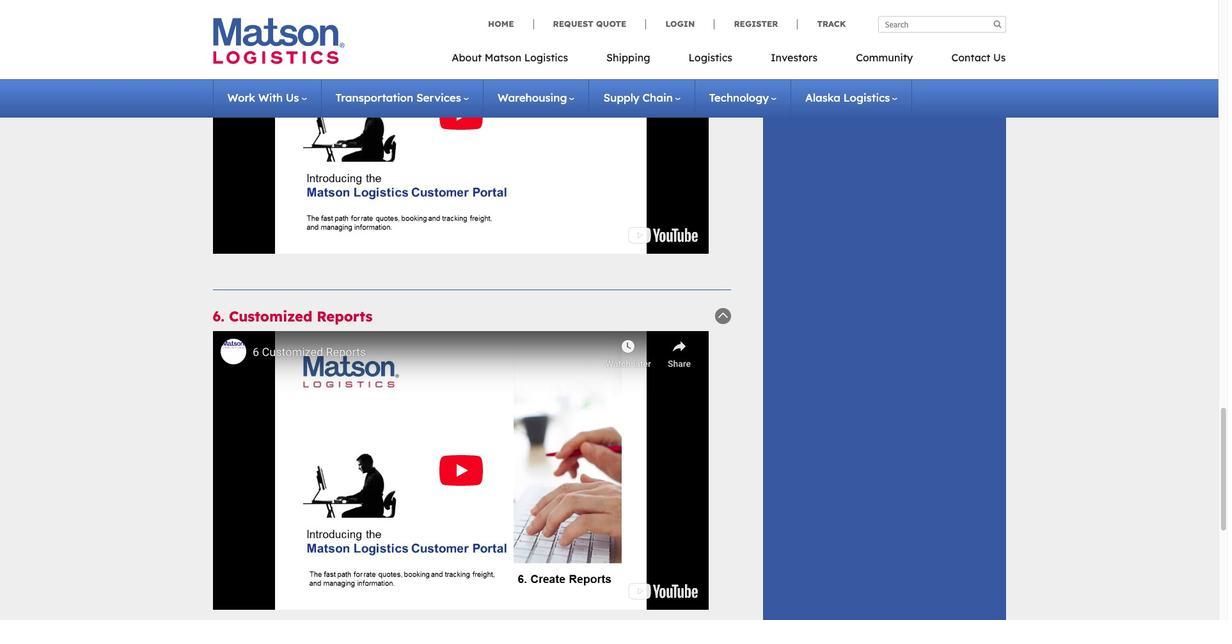 Task type: locate. For each thing, give the bounding box(es) containing it.
home
[[488, 19, 514, 29]]

supply
[[604, 91, 640, 104]]

services
[[417, 91, 461, 104]]

supply chain link
[[604, 91, 681, 104]]

1 horizontal spatial us
[[994, 51, 1006, 64]]

logistics down community link in the right of the page
[[844, 91, 891, 104]]

work
[[228, 91, 255, 104]]

contact
[[952, 51, 991, 64]]

us inside the top menu navigation
[[994, 51, 1006, 64]]

reports
[[317, 308, 373, 326]]

logistics down login at the right top of page
[[689, 51, 733, 64]]

transportation services link
[[336, 91, 469, 104]]

login link
[[646, 19, 715, 29]]

transportation services
[[336, 91, 461, 104]]

6.
[[213, 308, 225, 326]]

logistics inside logistics link
[[689, 51, 733, 64]]

None search field
[[878, 16, 1006, 33]]

about matson logistics link
[[452, 47, 588, 74]]

search image
[[994, 20, 1002, 28]]

0 vertical spatial us
[[994, 51, 1006, 64]]

1 horizontal spatial logistics
[[689, 51, 733, 64]]

2 horizontal spatial logistics
[[844, 91, 891, 104]]

request quote
[[553, 19, 627, 29]]

register link
[[715, 19, 798, 29]]

0 horizontal spatial us
[[286, 91, 299, 104]]

us right with
[[286, 91, 299, 104]]

us
[[994, 51, 1006, 64], [286, 91, 299, 104]]

contact us link
[[933, 47, 1006, 74]]

logistics
[[525, 51, 568, 64], [689, 51, 733, 64], [844, 91, 891, 104]]

quote
[[596, 19, 627, 29]]

6. customized reports
[[213, 308, 373, 326]]

0 horizontal spatial logistics
[[525, 51, 568, 64]]

request quote link
[[534, 19, 646, 29]]

matson logistics image
[[213, 18, 345, 64]]

warehousing
[[498, 91, 567, 104]]

shipping
[[607, 51, 651, 64]]

top menu navigation
[[452, 47, 1006, 74]]

investors link
[[752, 47, 837, 74]]

us right the "contact" on the right top of page
[[994, 51, 1006, 64]]

logistics link
[[670, 47, 752, 74]]

logistics up warehousing link
[[525, 51, 568, 64]]

technology
[[710, 91, 769, 104]]



Task type: vqa. For each thing, say whether or not it's contained in the screenshot.
Ports inside Overview Hawaii Guam & Micronesia Alaska China Alaska – Asia Japan South Pacific Government Ports
no



Task type: describe. For each thing, give the bounding box(es) containing it.
alaska logistics link
[[806, 91, 898, 104]]

technology link
[[710, 91, 777, 104]]

home link
[[488, 19, 534, 29]]

track
[[818, 19, 846, 29]]

about matson logistics
[[452, 51, 568, 64]]

matson
[[485, 51, 522, 64]]

request
[[553, 19, 594, 29]]

warehousing link
[[498, 91, 575, 104]]

community link
[[837, 47, 933, 74]]

register
[[734, 19, 779, 29]]

Search search field
[[878, 16, 1006, 33]]

alaska logistics
[[806, 91, 891, 104]]

with
[[258, 91, 283, 104]]

contact us
[[952, 51, 1006, 64]]

customized
[[229, 308, 313, 326]]

investors
[[771, 51, 818, 64]]

supply chain
[[604, 91, 673, 104]]

community
[[856, 51, 914, 64]]

alaska
[[806, 91, 841, 104]]

login
[[666, 19, 695, 29]]

backtop image
[[715, 308, 731, 324]]

work with us
[[228, 91, 299, 104]]

transportation
[[336, 91, 414, 104]]

track link
[[798, 19, 846, 29]]

1 vertical spatial us
[[286, 91, 299, 104]]

work with us link
[[228, 91, 307, 104]]

shipping link
[[588, 47, 670, 74]]

chain
[[643, 91, 673, 104]]

about
[[452, 51, 482, 64]]

logistics inside about matson logistics link
[[525, 51, 568, 64]]



